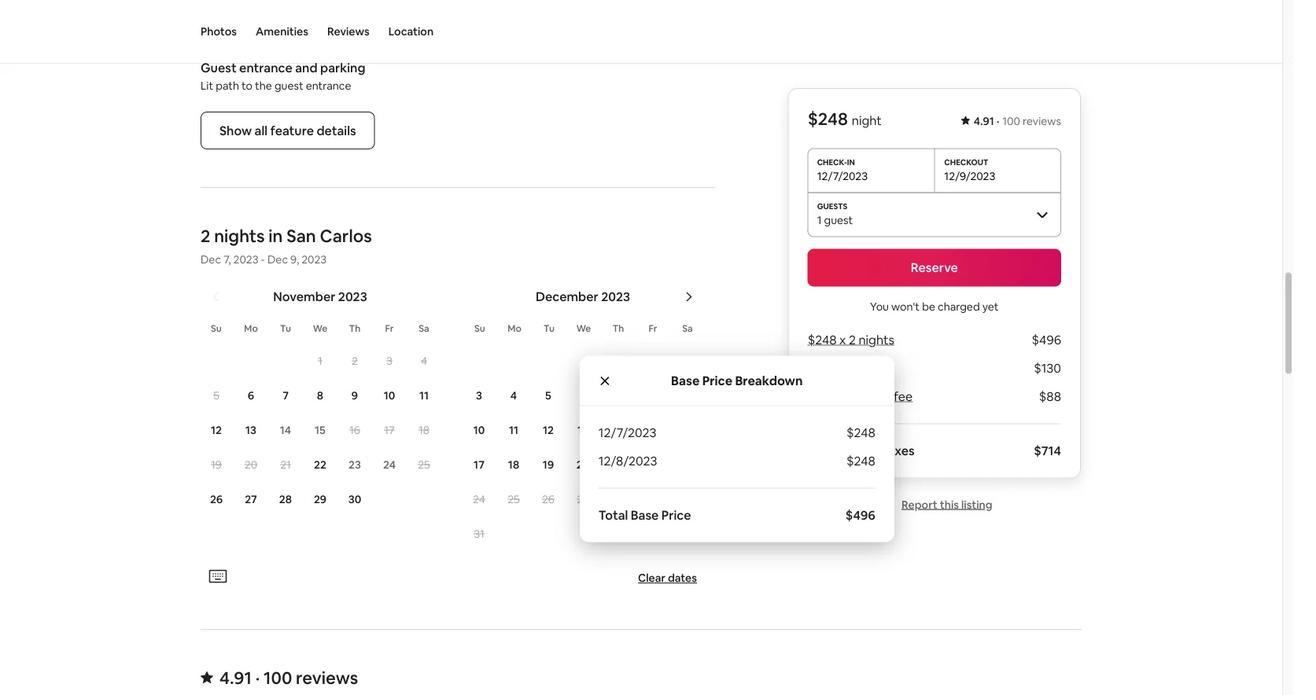 Task type: describe. For each thing, give the bounding box(es) containing it.
clear dates button
[[632, 565, 704, 592]]

feature
[[270, 123, 314, 139]]

0 horizontal spatial 3
[[387, 354, 393, 369]]

0 horizontal spatial 24
[[383, 458, 396, 473]]

total before taxes
[[808, 443, 915, 459]]

guest entrance and parking lit path to the guest entrance
[[201, 60, 366, 93]]

8 for 1st 8 button
[[317, 389, 324, 403]]

2023 left "-"
[[233, 253, 259, 267]]

16 button
[[338, 414, 372, 447]]

location button
[[389, 0, 434, 63]]

you won't be charged yet
[[871, 299, 999, 314]]

31 button
[[462, 518, 497, 551]]

4 for the bottommost 4 button
[[511, 389, 517, 403]]

airbnb service fee button
[[808, 389, 913, 405]]

charged
[[938, 299, 980, 314]]

0 vertical spatial 24 button
[[372, 449, 407, 482]]

2 up 16 on the bottom of the page
[[352, 354, 358, 369]]

2 5 from the left
[[546, 389, 552, 403]]

2 9 button from the left
[[670, 380, 704, 413]]

reserve button
[[808, 249, 1062, 287]]

december 2023
[[536, 289, 631, 305]]

2023 right 9,
[[302, 253, 327, 267]]

6 for 2nd 6 button from the left
[[580, 389, 587, 403]]

0 horizontal spatial ·
[[256, 667, 260, 690]]

0 vertical spatial 4.91
[[974, 114, 995, 128]]

fee
[[894, 389, 913, 405]]

8 for first 8 button from right
[[649, 389, 656, 403]]

0 horizontal spatial base
[[631, 508, 659, 524]]

2 20 button from the left
[[566, 449, 601, 482]]

1 vertical spatial reviews
[[296, 667, 358, 690]]

1 26 button from the left
[[199, 484, 234, 517]]

28
[[279, 493, 292, 507]]

in
[[269, 225, 283, 247]]

0 vertical spatial 4 button
[[407, 345, 442, 378]]

1 vertical spatial 17
[[474, 458, 485, 473]]

and
[[295, 60, 318, 76]]

you
[[871, 299, 889, 314]]

1 2 button from the left
[[338, 345, 372, 378]]

1 sa from the left
[[419, 323, 430, 335]]

2 13 button from the left
[[566, 414, 601, 447]]

$248 night
[[808, 108, 882, 130]]

2 nights in san carlos dec 7, 2023 - dec 9, 2023
[[201, 225, 372, 267]]

1 14 button from the left
[[268, 414, 303, 447]]

total for total base price
[[599, 508, 628, 524]]

23
[[349, 458, 361, 473]]

1 horizontal spatial reviews
[[1023, 114, 1062, 128]]

guest
[[275, 79, 304, 93]]

reviews button
[[327, 0, 370, 63]]

taxes
[[883, 443, 915, 459]]

2 19 button from the left
[[531, 449, 566, 482]]

1 21 from the left
[[280, 458, 291, 473]]

1 21 button from the left
[[268, 449, 303, 482]]

$248 x 2 nights button
[[808, 332, 895, 348]]

1 19 button from the left
[[199, 449, 234, 482]]

1 th from the left
[[349, 323, 361, 335]]

0 horizontal spatial 10 button
[[372, 380, 407, 413]]

0 vertical spatial 11 button
[[407, 380, 442, 413]]

1 5 button from the left
[[199, 380, 234, 413]]

26 for first 26 "button"
[[210, 493, 223, 507]]

0 horizontal spatial 4.91 · 100 reviews
[[220, 667, 358, 690]]

12 for first 12 button
[[211, 424, 222, 438]]

6 for 2nd 6 button from the right
[[248, 389, 254, 403]]

0 horizontal spatial price
[[662, 508, 691, 524]]

1 5 from the left
[[213, 389, 219, 403]]

night
[[852, 113, 882, 129]]

before
[[840, 443, 880, 459]]

0 vertical spatial 18 button
[[407, 414, 442, 447]]

yet
[[983, 299, 999, 314]]

1 22 button from the left
[[303, 449, 338, 482]]

7 for second 7 button from right
[[283, 389, 289, 403]]

0 horizontal spatial 3 button
[[372, 345, 407, 378]]

2 up base price breakdown
[[684, 354, 690, 369]]

0 horizontal spatial 100
[[264, 667, 292, 690]]

san
[[287, 225, 316, 247]]

2023 right december
[[602, 289, 631, 305]]

1 for 1st 1 "button" from right
[[650, 354, 655, 369]]

report this listing button
[[877, 498, 993, 512]]

report
[[902, 498, 938, 512]]

7,
[[224, 253, 231, 267]]

28 button
[[268, 484, 303, 517]]

be
[[923, 299, 936, 314]]

27 for 2nd 27 button from the right
[[245, 493, 257, 507]]

0 horizontal spatial 17
[[384, 424, 395, 438]]

2 21 button from the left
[[601, 449, 635, 482]]

total for total before taxes
[[808, 443, 838, 459]]

27 for first 27 button from right
[[577, 493, 589, 507]]

this
[[940, 498, 960, 512]]

2 13 from the left
[[578, 424, 589, 438]]

total base price
[[599, 508, 691, 524]]

0 vertical spatial 25 button
[[407, 449, 442, 482]]

1 horizontal spatial 4.91 · 100 reviews
[[974, 114, 1062, 128]]

1 vertical spatial entrance
[[306, 79, 351, 93]]

airbnb service fee
[[808, 389, 913, 405]]

30
[[349, 493, 361, 507]]

$496 inside base price breakdown dialog
[[846, 508, 876, 524]]

26 for 2nd 26 "button"
[[542, 493, 555, 507]]

$248 up total before taxes
[[847, 425, 876, 441]]

1 vertical spatial 4.91
[[220, 667, 252, 690]]

breakdown
[[735, 373, 803, 389]]

1 horizontal spatial 24
[[473, 493, 486, 507]]

12/9/2023
[[945, 169, 996, 183]]

december
[[536, 289, 599, 305]]

1 vertical spatial 10
[[474, 424, 485, 438]]

0 horizontal spatial 18
[[419, 424, 430, 438]]

23 button
[[338, 449, 372, 482]]

1 horizontal spatial 3
[[476, 389, 482, 403]]

1 vertical spatial 24 button
[[462, 484, 497, 517]]

1 15 button from the left
[[303, 414, 338, 447]]

1 13 from the left
[[246, 424, 257, 438]]

$248 x 2 nights
[[808, 332, 895, 348]]

19 for second "19" button from the right
[[211, 458, 222, 473]]

2 8 button from the left
[[635, 380, 670, 413]]

november
[[273, 289, 336, 305]]

photos
[[201, 24, 237, 39]]

2 tu from the left
[[544, 323, 555, 335]]

1 12 button from the left
[[199, 414, 234, 447]]

0 vertical spatial price
[[703, 373, 733, 389]]

1 horizontal spatial nights
[[859, 332, 895, 348]]

16, saturday, december 2023. available. there is a 2 night minimum stay requirement. select as check-in date. button
[[671, 414, 704, 447]]

1 vertical spatial 10 button
[[462, 414, 497, 447]]

1 13 button from the left
[[234, 414, 268, 447]]

1 vertical spatial 4 button
[[497, 380, 531, 413]]

$714
[[1034, 443, 1062, 459]]

guest
[[201, 60, 237, 76]]

16
[[349, 424, 360, 438]]

show
[[220, 123, 252, 139]]

dates
[[668, 572, 697, 586]]

listing
[[962, 498, 993, 512]]

show all feature details button
[[201, 112, 375, 150]]

20 for first the 20 button from the right
[[577, 458, 590, 473]]

31
[[474, 528, 485, 542]]

2 2 button from the left
[[670, 345, 704, 378]]

clear dates
[[638, 572, 697, 586]]

to
[[242, 79, 253, 93]]

1 vertical spatial 17 button
[[462, 449, 497, 482]]

0 vertical spatial 17 button
[[372, 414, 407, 447]]

reviews
[[327, 24, 370, 39]]

path
[[216, 79, 239, 93]]

1 horizontal spatial 18 button
[[497, 449, 531, 482]]

0 vertical spatial base
[[671, 373, 700, 389]]

1 8 button from the left
[[303, 380, 338, 413]]

2 6 button from the left
[[566, 380, 601, 413]]

1 horizontal spatial ·
[[997, 114, 1000, 128]]

$248 left night
[[808, 108, 849, 130]]



Task type: vqa. For each thing, say whether or not it's contained in the screenshot.


Task type: locate. For each thing, give the bounding box(es) containing it.
0 vertical spatial nights
[[214, 225, 265, 247]]

2 1 from the left
[[650, 354, 655, 369]]

nights right x
[[859, 332, 895, 348]]

22
[[314, 458, 327, 473], [646, 458, 659, 473]]

2 button
[[338, 345, 372, 378], [670, 345, 704, 378]]

23, saturday, december 2023. unavailable button
[[671, 449, 704, 482]]

1 20 from the left
[[245, 458, 258, 473]]

0 horizontal spatial 25
[[418, 458, 430, 473]]

20 for first the 20 button from left
[[245, 458, 258, 473]]

th
[[349, 323, 361, 335], [613, 323, 624, 335]]

24 button
[[372, 449, 407, 482], [462, 484, 497, 517]]

0 horizontal spatial 11
[[420, 389, 429, 403]]

price down 23, saturday, december 2023. unavailable button
[[662, 508, 691, 524]]

2 15 from the left
[[647, 424, 658, 438]]

service
[[850, 389, 891, 405]]

x
[[840, 332, 846, 348]]

2 14 button from the left
[[601, 414, 635, 447]]

calendar application
[[182, 272, 1244, 565]]

2 12 from the left
[[543, 424, 554, 438]]

2 26 button from the left
[[531, 484, 566, 517]]

2 19 from the left
[[543, 458, 554, 473]]

24 button right 23
[[372, 449, 407, 482]]

1 horizontal spatial 3 button
[[462, 380, 497, 413]]

1 7 from the left
[[283, 389, 289, 403]]

price
[[703, 373, 733, 389], [662, 508, 691, 524]]

0 horizontal spatial su
[[211, 323, 222, 335]]

1 horizontal spatial 11 button
[[497, 414, 531, 447]]

dec right "-"
[[268, 253, 288, 267]]

7 button
[[268, 380, 303, 413], [601, 380, 635, 413]]

1 su from the left
[[211, 323, 222, 335]]

0 horizontal spatial 27
[[245, 493, 257, 507]]

2 sa from the left
[[683, 323, 693, 335]]

29
[[314, 493, 327, 507]]

report this listing
[[902, 498, 993, 512]]

0 horizontal spatial 12 button
[[199, 414, 234, 447]]

25 for topmost 25 button
[[418, 458, 430, 473]]

0 horizontal spatial 20
[[245, 458, 258, 473]]

0 horizontal spatial 4 button
[[407, 345, 442, 378]]

8
[[317, 389, 324, 403], [649, 389, 656, 403]]

reserve
[[911, 260, 959, 276]]

0 vertical spatial 4.91 · 100 reviews
[[974, 114, 1062, 128]]

1 for 2nd 1 "button" from the right
[[318, 354, 323, 369]]

2 1 button from the left
[[635, 345, 670, 378]]

base price breakdown dialog
[[580, 356, 895, 543]]

0 vertical spatial 25
[[418, 458, 430, 473]]

21 button
[[268, 449, 303, 482], [601, 449, 635, 482]]

15 left 16 on the bottom of the page
[[315, 424, 326, 438]]

2 12 button from the left
[[531, 414, 566, 447]]

6 button
[[234, 380, 268, 413], [566, 380, 601, 413]]

all
[[255, 123, 268, 139]]

price left 'breakdown'
[[703, 373, 733, 389]]

2 22 button from the left
[[635, 449, 670, 482]]

$248 left taxes
[[847, 453, 876, 470]]

parking
[[320, 60, 366, 76]]

11 button
[[407, 380, 442, 413], [497, 414, 531, 447]]

1 horizontal spatial 14
[[612, 424, 624, 438]]

nights inside 2 nights in san carlos dec 7, 2023 - dec 9, 2023
[[214, 225, 265, 247]]

entrance up the
[[239, 60, 293, 76]]

0 horizontal spatial 24 button
[[372, 449, 407, 482]]

0 horizontal spatial 18 button
[[407, 414, 442, 447]]

12 for first 12 button from right
[[543, 424, 554, 438]]

1 vertical spatial ·
[[256, 667, 260, 690]]

1 27 button from the left
[[234, 484, 268, 517]]

21 up 28
[[280, 458, 291, 473]]

$496
[[1032, 332, 1062, 348], [846, 508, 876, 524]]

1 vertical spatial base
[[631, 508, 659, 524]]

2 20 from the left
[[577, 458, 590, 473]]

2 21 from the left
[[612, 458, 623, 473]]

9 button up 16, saturday, december 2023. available. there is a 2 night minimum stay requirement. select as check-in date. button
[[670, 380, 704, 413]]

amenities button
[[256, 0, 309, 63]]

0 horizontal spatial 17 button
[[372, 414, 407, 447]]

27 button
[[234, 484, 268, 517], [566, 484, 601, 517]]

0 horizontal spatial 19 button
[[199, 449, 234, 482]]

27 button down 12/8/2023
[[566, 484, 601, 517]]

4 button
[[407, 345, 442, 378], [497, 380, 531, 413]]

0 horizontal spatial 8
[[317, 389, 324, 403]]

25 for the bottom 25 button
[[508, 493, 520, 507]]

$248 left x
[[808, 332, 837, 348]]

4.91 · 100 reviews
[[974, 114, 1062, 128], [220, 667, 358, 690]]

1 vertical spatial $496
[[846, 508, 876, 524]]

1 horizontal spatial 10
[[474, 424, 485, 438]]

14 up 12/8/2023
[[612, 424, 624, 438]]

1 vertical spatial 18
[[508, 458, 520, 473]]

1 7 button from the left
[[268, 380, 303, 413]]

20
[[245, 458, 258, 473], [577, 458, 590, 473]]

9,
[[291, 253, 299, 267]]

base
[[671, 373, 700, 389], [631, 508, 659, 524]]

1 horizontal spatial 5 button
[[531, 380, 566, 413]]

1 vertical spatial 100
[[264, 667, 292, 690]]

0 horizontal spatial 13
[[246, 424, 257, 438]]

9
[[352, 389, 358, 403], [684, 389, 690, 403]]

we down 'november 2023'
[[313, 323, 328, 335]]

2 mo from the left
[[508, 323, 522, 335]]

1 vertical spatial 11
[[509, 424, 519, 438]]

22 button left 23, saturday, december 2023. unavailable button
[[635, 449, 670, 482]]

1 horizontal spatial fr
[[649, 323, 658, 335]]

1 horizontal spatial 13
[[578, 424, 589, 438]]

2 15 button from the left
[[635, 414, 670, 447]]

total
[[808, 443, 838, 459], [599, 508, 628, 524]]

9 button
[[338, 380, 372, 413], [670, 380, 704, 413]]

0 vertical spatial entrance
[[239, 60, 293, 76]]

$130
[[1034, 361, 1062, 377]]

13 button up 28 button
[[234, 414, 268, 447]]

12 button
[[199, 414, 234, 447], [531, 414, 566, 447]]

2023
[[233, 253, 259, 267], [302, 253, 327, 267], [338, 289, 367, 305], [602, 289, 631, 305]]

15
[[315, 424, 326, 438], [647, 424, 658, 438]]

1 horizontal spatial 10 button
[[462, 414, 497, 447]]

10
[[384, 389, 395, 403], [474, 424, 485, 438]]

9 up 16 button
[[352, 389, 358, 403]]

$248
[[808, 108, 849, 130], [808, 332, 837, 348], [847, 425, 876, 441], [847, 453, 876, 470]]

0 vertical spatial 17
[[384, 424, 395, 438]]

1 horizontal spatial 15 button
[[635, 414, 670, 447]]

24 right 23 button
[[383, 458, 396, 473]]

20 button
[[234, 449, 268, 482], [566, 449, 601, 482]]

0 vertical spatial 24
[[383, 458, 396, 473]]

12/7/2023 inside base price breakdown dialog
[[599, 425, 657, 441]]

17 button up 31 button
[[462, 449, 497, 482]]

2 inside 2 nights in san carlos dec 7, 2023 - dec 9, 2023
[[201, 225, 211, 247]]

12/8/2023
[[599, 453, 658, 470]]

1 horizontal spatial 6
[[580, 389, 587, 403]]

0 horizontal spatial 10
[[384, 389, 395, 403]]

15 left 16, saturday, december 2023. available. there is a 2 night minimum stay requirement. select as check-in date. button
[[647, 424, 658, 438]]

0 horizontal spatial 9
[[352, 389, 358, 403]]

26 button
[[199, 484, 234, 517], [531, 484, 566, 517]]

2 button up 16, saturday, december 2023. available. there is a 2 night minimum stay requirement. select as check-in date. button
[[670, 345, 704, 378]]

lit path to the guest entrance, verified image image
[[201, 0, 452, 47]]

nights up 7,
[[214, 225, 265, 247]]

0 horizontal spatial reviews
[[296, 667, 358, 690]]

0 vertical spatial 4
[[421, 354, 427, 369]]

7 for 2nd 7 button from the left
[[615, 389, 621, 403]]

21 button up "total base price"
[[601, 449, 635, 482]]

tu down november
[[280, 323, 291, 335]]

1 27 from the left
[[245, 493, 257, 507]]

0 vertical spatial 10 button
[[372, 380, 407, 413]]

17 button right 16 on the bottom of the page
[[372, 414, 407, 447]]

2 7 button from the left
[[601, 380, 635, 413]]

10 button
[[372, 380, 407, 413], [462, 414, 497, 447]]

0 horizontal spatial 5 button
[[199, 380, 234, 413]]

2 8 from the left
[[649, 389, 656, 403]]

november 2023
[[273, 289, 367, 305]]

su
[[211, 323, 222, 335], [475, 323, 486, 335]]

lit
[[201, 79, 213, 93]]

$88
[[1039, 389, 1062, 405]]

9 up 16, saturday, december 2023. available. there is a 2 night minimum stay requirement. select as check-in date. button
[[684, 389, 690, 403]]

1 horizontal spatial 2 button
[[670, 345, 704, 378]]

4 for 4 button to the top
[[421, 354, 427, 369]]

2 22 from the left
[[646, 458, 659, 473]]

18 button up 31 button
[[497, 449, 531, 482]]

1 horizontal spatial 12
[[543, 424, 554, 438]]

2 we from the left
[[577, 323, 591, 335]]

1 horizontal spatial sa
[[683, 323, 693, 335]]

1 9 button from the left
[[338, 380, 372, 413]]

total inside base price breakdown dialog
[[599, 508, 628, 524]]

0 horizontal spatial 14 button
[[268, 414, 303, 447]]

1 horizontal spatial 17 button
[[462, 449, 497, 482]]

14 button left 16 on the bottom of the page
[[268, 414, 303, 447]]

1 horizontal spatial 4 button
[[497, 380, 531, 413]]

clear
[[638, 572, 666, 586]]

2 6 from the left
[[580, 389, 587, 403]]

2 5 button from the left
[[531, 380, 566, 413]]

1 15 from the left
[[315, 424, 326, 438]]

14 button
[[268, 414, 303, 447], [601, 414, 635, 447]]

5 button
[[199, 380, 234, 413], [531, 380, 566, 413]]

base price breakdown
[[671, 373, 803, 389]]

25 button up 31 button
[[497, 484, 531, 517]]

0 vertical spatial 12/7/2023
[[818, 169, 868, 183]]

1 vertical spatial total
[[599, 508, 628, 524]]

13 button
[[234, 414, 268, 447], [566, 414, 601, 447]]

fr
[[385, 323, 394, 335], [649, 323, 658, 335]]

1 horizontal spatial we
[[577, 323, 591, 335]]

1 horizontal spatial 7
[[615, 389, 621, 403]]

4
[[421, 354, 427, 369], [511, 389, 517, 403]]

8 button up 16 button
[[303, 380, 338, 413]]

2 27 from the left
[[577, 493, 589, 507]]

24 button up 31 button
[[462, 484, 497, 517]]

reviews
[[1023, 114, 1062, 128], [296, 667, 358, 690]]

1 vertical spatial 3
[[476, 389, 482, 403]]

show all feature details
[[220, 123, 356, 139]]

0 horizontal spatial 9 button
[[338, 380, 372, 413]]

18 button
[[407, 414, 442, 447], [497, 449, 531, 482]]

1 we from the left
[[313, 323, 328, 335]]

13 button up 12/8/2023
[[566, 414, 601, 447]]

2 fr from the left
[[649, 323, 658, 335]]

1 horizontal spatial th
[[613, 323, 624, 335]]

1 26 from the left
[[210, 493, 223, 507]]

0 vertical spatial reviews
[[1023, 114, 1062, 128]]

$496 left report
[[846, 508, 876, 524]]

2 dec from the left
[[268, 253, 288, 267]]

1
[[318, 354, 323, 369], [650, 354, 655, 369]]

29 button
[[303, 484, 338, 517]]

2 left in
[[201, 225, 211, 247]]

1 8 from the left
[[317, 389, 324, 403]]

1 horizontal spatial 8
[[649, 389, 656, 403]]

1 19 from the left
[[211, 458, 222, 473]]

1 horizontal spatial 22
[[646, 458, 659, 473]]

0 horizontal spatial 27 button
[[234, 484, 268, 517]]

tu down december
[[544, 323, 555, 335]]

9 button up 16 button
[[338, 380, 372, 413]]

1 horizontal spatial base
[[671, 373, 700, 389]]

21 up "total base price"
[[612, 458, 623, 473]]

0 vertical spatial 11
[[420, 389, 429, 403]]

2 button up 16 button
[[338, 345, 372, 378]]

2
[[201, 225, 211, 247], [849, 332, 856, 348], [352, 354, 358, 369], [684, 354, 690, 369]]

1 vertical spatial 11 button
[[497, 414, 531, 447]]

2 th from the left
[[613, 323, 624, 335]]

1 horizontal spatial $496
[[1032, 332, 1062, 348]]

$496 up $130
[[1032, 332, 1062, 348]]

amenities
[[256, 24, 309, 39]]

1 horizontal spatial 100
[[1003, 114, 1021, 128]]

18 button right 16 button
[[407, 414, 442, 447]]

1 vertical spatial 25
[[508, 493, 520, 507]]

0 horizontal spatial 6 button
[[234, 380, 268, 413]]

0 horizontal spatial total
[[599, 508, 628, 524]]

the
[[255, 79, 272, 93]]

2 7 from the left
[[615, 389, 621, 403]]

1 horizontal spatial 5
[[546, 389, 552, 403]]

0 horizontal spatial 14
[[280, 424, 291, 438]]

1 dec from the left
[[201, 253, 221, 267]]

1 vertical spatial 24
[[473, 493, 486, 507]]

1 horizontal spatial 27
[[577, 493, 589, 507]]

1 fr from the left
[[385, 323, 394, 335]]

22 button left 23
[[303, 449, 338, 482]]

photos button
[[201, 0, 237, 63]]

2 su from the left
[[475, 323, 486, 335]]

1 horizontal spatial 11
[[509, 424, 519, 438]]

we down december 2023
[[577, 323, 591, 335]]

1 6 from the left
[[248, 389, 254, 403]]

base down 12/8/2023
[[631, 508, 659, 524]]

12/7/2023 up 12/8/2023
[[599, 425, 657, 441]]

6
[[248, 389, 254, 403], [580, 389, 587, 403]]

2 26 from the left
[[542, 493, 555, 507]]

th down 'november 2023'
[[349, 323, 361, 335]]

0 horizontal spatial tu
[[280, 323, 291, 335]]

sa
[[419, 323, 430, 335], [683, 323, 693, 335]]

0 horizontal spatial nights
[[214, 225, 265, 247]]

0 horizontal spatial 5
[[213, 389, 219, 403]]

12/7/2023
[[818, 169, 868, 183], [599, 425, 657, 441]]

17 right 16 button
[[384, 424, 395, 438]]

2023 right november
[[338, 289, 367, 305]]

dec left 7,
[[201, 253, 221, 267]]

carlos
[[320, 225, 372, 247]]

30 button
[[338, 484, 372, 517]]

24 up 31 button
[[473, 493, 486, 507]]

12/7/2023 down $248 night
[[818, 169, 868, 183]]

total down 12/8/2023
[[599, 508, 628, 524]]

location
[[389, 24, 434, 39]]

3 button
[[372, 345, 407, 378], [462, 380, 497, 413]]

1 horizontal spatial price
[[703, 373, 733, 389]]

1 1 from the left
[[318, 354, 323, 369]]

1 horizontal spatial 6 button
[[566, 380, 601, 413]]

15 button left 16 on the bottom of the page
[[303, 414, 338, 447]]

22 left 23 button
[[314, 458, 327, 473]]

14 left 16 on the bottom of the page
[[280, 424, 291, 438]]

15 button left 16, saturday, december 2023. available. there is a 2 night minimum stay requirement. select as check-in date. button
[[635, 414, 670, 447]]

1 vertical spatial 25 button
[[497, 484, 531, 517]]

details
[[317, 123, 356, 139]]

2 14 from the left
[[612, 424, 624, 438]]

1 1 button from the left
[[303, 345, 338, 378]]

1 14 from the left
[[280, 424, 291, 438]]

airbnb
[[808, 389, 847, 405]]

25 button right 23 button
[[407, 449, 442, 482]]

1 horizontal spatial 22 button
[[635, 449, 670, 482]]

we
[[313, 323, 328, 335], [577, 323, 591, 335]]

1 9 from the left
[[352, 389, 358, 403]]

1 vertical spatial 12/7/2023
[[599, 425, 657, 441]]

1 horizontal spatial 1
[[650, 354, 655, 369]]

th down december 2023
[[613, 323, 624, 335]]

1 22 from the left
[[314, 458, 327, 473]]

12/7/2023 for $248
[[599, 425, 657, 441]]

1 20 button from the left
[[234, 449, 268, 482]]

accessibility features region
[[194, 0, 721, 150]]

1 6 button from the left
[[234, 380, 268, 413]]

12
[[211, 424, 222, 438], [543, 424, 554, 438]]

total left the before on the bottom
[[808, 443, 838, 459]]

2 27 button from the left
[[566, 484, 601, 517]]

1 12 from the left
[[211, 424, 222, 438]]

2 9 from the left
[[684, 389, 690, 403]]

14 button up 12/8/2023
[[601, 414, 635, 447]]

12/7/2023 for 12/9/2023
[[818, 169, 868, 183]]

22 left 23, saturday, december 2023. unavailable button
[[646, 458, 659, 473]]

1 horizontal spatial 4
[[511, 389, 517, 403]]

1 tu from the left
[[280, 323, 291, 335]]

27 button left 28
[[234, 484, 268, 517]]

1 horizontal spatial 7 button
[[601, 380, 635, 413]]

19 for 2nd "19" button
[[543, 458, 554, 473]]

base up 16, saturday, december 2023. available. there is a 2 night minimum stay requirement. select as check-in date. button
[[671, 373, 700, 389]]

1 horizontal spatial 20
[[577, 458, 590, 473]]

8 button up 12/8/2023
[[635, 380, 670, 413]]

1 vertical spatial nights
[[859, 332, 895, 348]]

won't
[[892, 299, 920, 314]]

1 horizontal spatial su
[[475, 323, 486, 335]]

0 vertical spatial total
[[808, 443, 838, 459]]

21 button up 28 button
[[268, 449, 303, 482]]

0 horizontal spatial 1 button
[[303, 345, 338, 378]]

17
[[384, 424, 395, 438], [474, 458, 485, 473]]

0 horizontal spatial 4.91
[[220, 667, 252, 690]]

1 horizontal spatial 18
[[508, 458, 520, 473]]

-
[[261, 253, 265, 267]]

entrance down parking
[[306, 79, 351, 93]]

17 up 31 button
[[474, 458, 485, 473]]

0 vertical spatial 10
[[384, 389, 395, 403]]

1 mo from the left
[[244, 323, 258, 335]]

2 right x
[[849, 332, 856, 348]]



